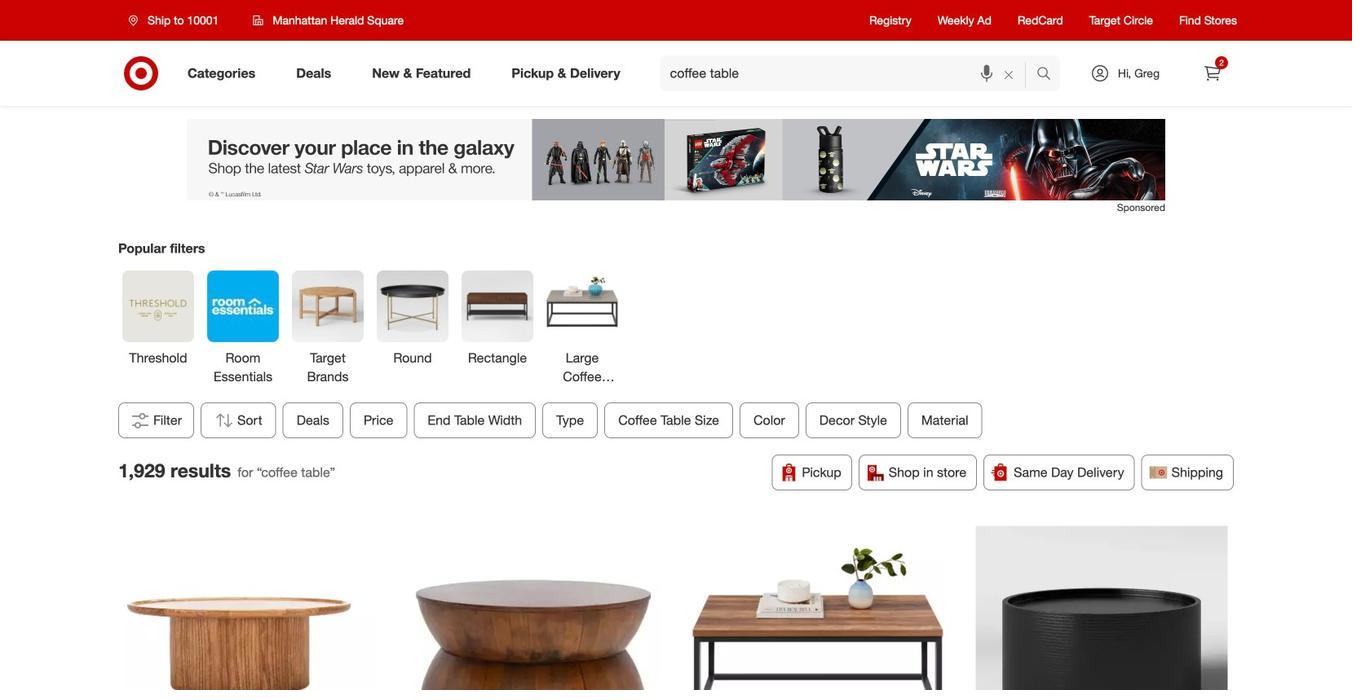 Task type: describe. For each thing, give the bounding box(es) containing it.
What can we help you find? suggestions appear below search field
[[660, 55, 1041, 91]]



Task type: vqa. For each thing, say whether or not it's contained in the screenshot.
Manila Round Hammered Drum Coffee Table - Threshold™ image
yes



Task type: locate. For each thing, give the bounding box(es) containing it.
advertisement element
[[187, 119, 1166, 201]]

best choice products 44in rustic modern industrial style rectangular wood grain top coffee table w/ 1.25in top image
[[692, 526, 944, 691], [692, 526, 944, 691]]

alecto round coffee table - brown - safavieh image
[[408, 526, 660, 691], [408, 526, 660, 691]]

flyte oval coffee table - natural - safavieh image
[[124, 526, 376, 691], [124, 526, 376, 691]]

manila round hammered drum coffee table - threshold™ image
[[976, 526, 1228, 691], [976, 526, 1228, 691]]



